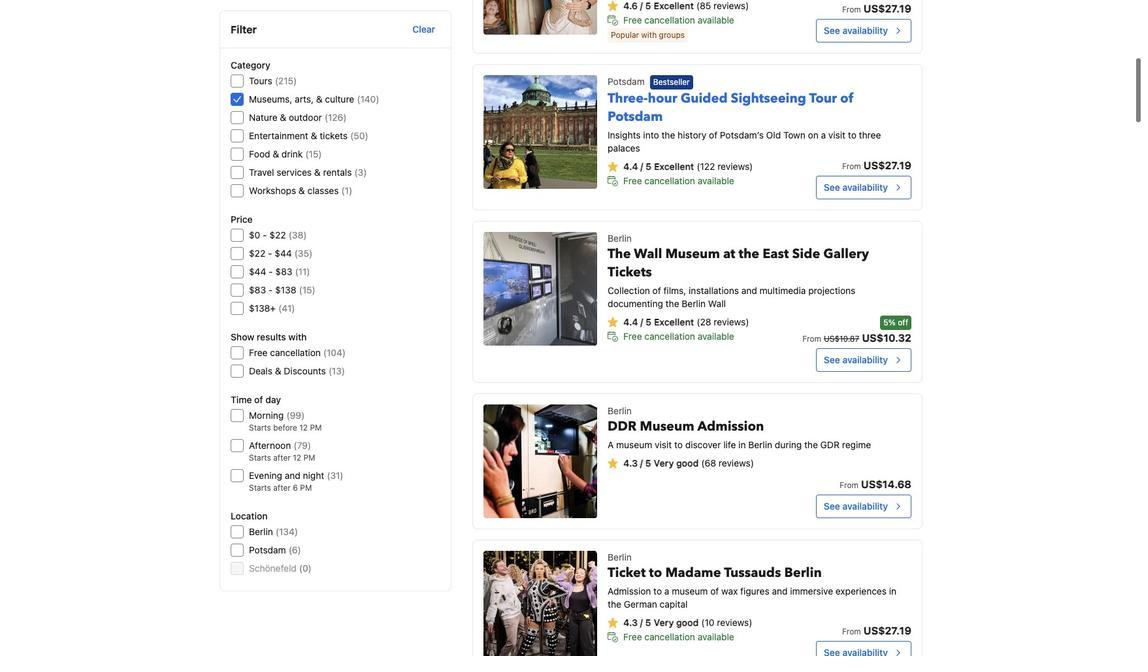 Task type: vqa. For each thing, say whether or not it's contained in the screenshot.


Task type: describe. For each thing, give the bounding box(es) containing it.
free cancellation (104)
[[249, 347, 346, 358]]

discover
[[686, 440, 721, 451]]

the down the films,
[[666, 298, 680, 309]]

4.4 / 5 excellent (122 reviews)
[[624, 161, 753, 172]]

from inside 5% off from us$10.87 us$10.32
[[803, 334, 822, 344]]

berlin down location
[[249, 526, 273, 537]]

see for the wall museum at the east side gallery tickets
[[824, 355, 841, 366]]

/ for ticket
[[641, 617, 643, 629]]

(41)
[[279, 303, 295, 314]]

available for madame
[[698, 632, 735, 643]]

from for ticket to madame tussauds berlin
[[843, 627, 862, 637]]

show
[[231, 331, 254, 343]]

potsdam for potsdam
[[608, 76, 645, 87]]

rentals
[[323, 167, 352, 178]]

(31)
[[327, 470, 344, 481]]

deals
[[249, 365, 273, 377]]

morning (99) starts before 12 pm
[[249, 410, 322, 433]]

museum inside berlin ticket to madame tussauds berlin admission to a museum of wax figures and immersive experiences in the german capital
[[672, 586, 708, 597]]

(15) for food & drink (15)
[[306, 148, 322, 160]]

ddr
[[608, 418, 637, 436]]

pm inside evening and night (31) starts after 6 pm
[[300, 483, 312, 493]]

5% off from us$10.87 us$10.32
[[803, 318, 912, 344]]

in inside berlin ticket to madame tussauds berlin admission to a museum of wax figures and immersive experiences in the german capital
[[890, 586, 897, 597]]

/ for hour
[[641, 161, 644, 172]]

6
[[293, 483, 298, 493]]

german
[[624, 599, 658, 610]]

bestseller
[[654, 77, 690, 87]]

ddr museum admission image
[[484, 405, 598, 519]]

schönefeld (0)
[[249, 563, 312, 574]]

see availability for the wall museum at the east side gallery tickets
[[824, 355, 889, 366]]

a inside berlin ticket to madame tussauds berlin admission to a museum of wax figures and immersive experiences in the german capital
[[665, 586, 670, 597]]

- for $0
[[263, 229, 267, 241]]

see availability for ddr museum admission
[[824, 501, 889, 512]]

5 left (68
[[646, 458, 652, 469]]

(79)
[[294, 440, 311, 451]]

excellent for guided
[[654, 161, 695, 172]]

tussauds
[[725, 564, 782, 582]]

and inside berlin the wall museum at the east side gallery tickets collection of films, installations and multimedia projections documenting the berlin wall
[[742, 285, 758, 296]]

schönefeld
[[249, 563, 297, 574]]

museum inside berlin ddr museum admission a museum visit to discover life in berlin during the gdr regime
[[617, 440, 653, 451]]

starts inside evening and night (31) starts after 6 pm
[[249, 483, 271, 493]]

free for hour
[[624, 175, 642, 187]]

popular
[[611, 30, 640, 40]]

experiences
[[836, 586, 887, 597]]

potsdam for potsdam (6)
[[249, 545, 286, 556]]

4.3 for 4.3 / 5 very good (10 reviews)
[[624, 617, 638, 629]]

tickets
[[608, 264, 652, 281]]

immersive
[[791, 586, 834, 597]]

films,
[[664, 285, 687, 296]]

5%
[[884, 318, 896, 328]]

us$10.32
[[863, 332, 912, 344]]

side
[[793, 245, 821, 263]]

at
[[724, 245, 736, 263]]

figures
[[741, 586, 770, 597]]

old
[[767, 130, 781, 141]]

visit inside berlin ddr museum admission a museum visit to discover life in berlin during the gdr regime
[[655, 440, 672, 451]]

after inside afternoon (79) starts after 12 pm
[[273, 453, 291, 463]]

results
[[257, 331, 286, 343]]

& for deals & discounts
[[275, 365, 282, 377]]

potsdam inside three-hour guided sightseeing tour of potsdam insights into the history of potsdam's old town on a visit to three palaces
[[608, 108, 663, 126]]

from us$14.68
[[840, 479, 912, 491]]

1 vertical spatial wall
[[709, 298, 726, 309]]

(50)
[[351, 130, 369, 141]]

$83 - $138 (15)
[[249, 284, 316, 296]]

reviews) for (28 reviews)
[[714, 317, 750, 328]]

(122
[[697, 161, 716, 172]]

5 right 4.6
[[646, 0, 652, 11]]

of right tour in the right top of the page
[[841, 90, 854, 107]]

in inside berlin ddr museum admission a museum visit to discover life in berlin during the gdr regime
[[739, 440, 746, 451]]

night
[[303, 470, 324, 481]]

category
[[231, 59, 271, 71]]

berlin (134)
[[249, 526, 298, 537]]

day
[[266, 394, 281, 405]]

services
[[277, 167, 312, 178]]

travel services & rentals (3)
[[249, 167, 367, 178]]

(0)
[[299, 563, 312, 574]]

free cancellation available for to
[[624, 632, 735, 643]]

potsdam's
[[720, 130, 764, 141]]

tickets
[[320, 130, 348, 141]]

free for the
[[624, 331, 642, 342]]

history
[[678, 130, 707, 141]]

after inside evening and night (31) starts after 6 pm
[[273, 483, 291, 493]]

of inside berlin the wall museum at the east side gallery tickets collection of films, installations and multimedia projections documenting the berlin wall
[[653, 285, 661, 296]]

free down 4.6
[[624, 14, 642, 25]]

of right history
[[709, 130, 718, 141]]

starts for afternoon
[[249, 453, 271, 463]]

$138+ (41)
[[249, 303, 295, 314]]

outdoor
[[289, 112, 322, 123]]

very for (68
[[654, 458, 674, 469]]

pm for (99)
[[310, 423, 322, 433]]

entertainment
[[249, 130, 309, 141]]

museums, arts, & culture (140)
[[249, 93, 380, 105]]

1 horizontal spatial $44
[[275, 248, 292, 259]]

palaces
[[608, 143, 641, 154]]

off
[[898, 318, 909, 328]]

filter
[[231, 24, 257, 35]]

culture
[[325, 93, 355, 105]]

reviews) for (85 reviews)
[[714, 0, 749, 11]]

(6)
[[289, 545, 301, 556]]

(10
[[702, 617, 715, 629]]

berlin the wall museum at the east side gallery tickets collection of films, installations and multimedia projections documenting the berlin wall
[[608, 233, 870, 309]]

12 for (99)
[[300, 423, 308, 433]]

projections
[[809, 285, 856, 296]]

popular with groups
[[611, 30, 685, 40]]

0 horizontal spatial $83
[[249, 284, 266, 296]]

visit inside three-hour guided sightseeing tour of potsdam insights into the history of potsdam's old town on a visit to three palaces
[[829, 130, 846, 141]]

(15) for $83 - $138 (15)
[[299, 284, 316, 296]]

berlin up immersive
[[785, 564, 822, 582]]

berlin up ddr
[[608, 406, 632, 417]]

hour
[[648, 90, 678, 107]]

berlin up ticket at right
[[608, 552, 632, 563]]

documenting
[[608, 298, 664, 309]]

berlin ticket to madame tussauds berlin admission to a museum of wax figures and immersive experiences in the german capital
[[608, 552, 897, 610]]

into
[[644, 130, 660, 141]]

town
[[784, 130, 806, 141]]

a
[[608, 440, 614, 451]]

reviews) down life
[[719, 458, 754, 469]]

$0
[[249, 229, 260, 241]]

(38)
[[289, 229, 307, 241]]

reviews) right the (10
[[717, 617, 753, 629]]

1 availability from the top
[[843, 25, 889, 36]]

5 for hour
[[646, 161, 652, 172]]

clear
[[413, 24, 435, 35]]

0 horizontal spatial with
[[289, 331, 307, 343]]

see availability for three-hour guided sightseeing tour of potsdam
[[824, 182, 889, 193]]

(99)
[[287, 410, 305, 421]]

location
[[231, 511, 268, 522]]

entertainment & tickets (50)
[[249, 130, 369, 141]]

museum inside berlin ddr museum admission a museum visit to discover life in berlin during the gdr regime
[[640, 418, 695, 436]]

1 see availability from the top
[[824, 25, 889, 36]]

& for workshops & classes
[[299, 185, 305, 196]]

deals & discounts (13)
[[249, 365, 345, 377]]

reviews) for (122 reviews)
[[718, 161, 753, 172]]

(68
[[702, 458, 717, 469]]

show results with
[[231, 331, 307, 343]]

multimedia
[[760, 285, 806, 296]]

cancellation for to
[[645, 632, 696, 643]]

pm for (79)
[[304, 453, 315, 463]]

4.3 for 4.3 / 5 very good (68 reviews)
[[624, 458, 638, 469]]

evening
[[249, 470, 282, 481]]

before
[[273, 423, 297, 433]]

available for museum
[[698, 331, 735, 342]]

free cancellation available for wall
[[624, 331, 735, 342]]

admission inside berlin ticket to madame tussauds berlin admission to a museum of wax figures and immersive experiences in the german capital
[[608, 586, 651, 597]]

4.4 / 5 excellent (28 reviews)
[[624, 317, 750, 328]]

nature
[[249, 112, 278, 123]]

from us$27.19 for three-hour guided sightseeing tour of potsdam
[[843, 160, 912, 172]]

1 us$27.19 from the top
[[864, 3, 912, 14]]



Task type: locate. For each thing, give the bounding box(es) containing it.
1 vertical spatial starts
[[249, 453, 271, 463]]

0 vertical spatial a
[[822, 130, 827, 141]]

0 vertical spatial $83
[[276, 266, 293, 277]]

0 vertical spatial $44
[[275, 248, 292, 259]]

afternoon (79) starts after 12 pm
[[249, 440, 315, 463]]

(15)
[[306, 148, 322, 160], [299, 284, 316, 296]]

$22 down $0
[[249, 248, 266, 259]]

3 available from the top
[[698, 331, 735, 342]]

price
[[231, 214, 253, 225]]

1 horizontal spatial with
[[642, 30, 657, 40]]

1 vertical spatial and
[[285, 470, 301, 481]]

12 down (79)
[[293, 453, 301, 463]]

with up the free cancellation (104)
[[289, 331, 307, 343]]

0 vertical spatial visit
[[829, 130, 846, 141]]

3 us$27.19 from the top
[[864, 625, 912, 637]]

1 vertical spatial museum
[[640, 418, 695, 436]]

free
[[624, 14, 642, 25], [624, 175, 642, 187], [624, 331, 642, 342], [249, 347, 268, 358], [624, 632, 642, 643]]

from inside from us$14.68
[[840, 481, 859, 491]]

$83
[[276, 266, 293, 277], [249, 284, 266, 296]]

reviews) right (28
[[714, 317, 750, 328]]

potsdam up three-
[[608, 76, 645, 87]]

1 from us$27.19 from the top
[[843, 3, 912, 14]]

during
[[775, 440, 802, 451]]

0 vertical spatial admission
[[698, 418, 765, 436]]

museum up discover
[[640, 418, 695, 436]]

- for $44
[[269, 266, 273, 277]]

12 inside afternoon (79) starts after 12 pm
[[293, 453, 301, 463]]

(15) down entertainment & tickets (50)
[[306, 148, 322, 160]]

0 vertical spatial from us$27.19
[[843, 3, 912, 14]]

free cancellation available down 4.4 / 5 excellent (28 reviews)
[[624, 331, 735, 342]]

4.6 / 5 excellent (85 reviews)
[[624, 0, 749, 11]]

excellent
[[654, 0, 694, 11], [654, 161, 695, 172], [654, 317, 695, 328]]

2 excellent from the top
[[654, 161, 695, 172]]

and
[[742, 285, 758, 296], [285, 470, 301, 481], [772, 586, 788, 597]]

starts down morning
[[249, 423, 271, 433]]

cancellation down 4.4 / 5 excellent (28 reviews)
[[645, 331, 696, 342]]

in
[[739, 440, 746, 451], [890, 586, 897, 597]]

guided
[[681, 90, 728, 107]]

the wall museum at the east side gallery tickets image
[[484, 232, 598, 346]]

4 availability from the top
[[843, 501, 889, 512]]

- down $22 - $44 (35)
[[269, 266, 273, 277]]

to right ticket at right
[[649, 564, 663, 582]]

0 vertical spatial 12
[[300, 423, 308, 433]]

potsdam up schönefeld
[[249, 545, 286, 556]]

2 available from the top
[[698, 175, 735, 187]]

1 very from the top
[[654, 458, 674, 469]]

available down the (10
[[698, 632, 735, 643]]

(104)
[[324, 347, 346, 358]]

and inside evening and night (31) starts after 6 pm
[[285, 470, 301, 481]]

cancellation for guided
[[645, 175, 696, 187]]

excellent left (28
[[654, 317, 695, 328]]

museum inside berlin the wall museum at the east side gallery tickets collection of films, installations and multimedia projections documenting the berlin wall
[[666, 245, 720, 263]]

the inside three-hour guided sightseeing tour of potsdam insights into the history of potsdam's old town on a visit to three palaces
[[662, 130, 676, 141]]

the right 'at'
[[739, 245, 760, 263]]

(3)
[[355, 167, 367, 178]]

admission up life
[[698, 418, 765, 436]]

1 horizontal spatial in
[[890, 586, 897, 597]]

& right deals
[[275, 365, 282, 377]]

1 vertical spatial with
[[289, 331, 307, 343]]

free down palaces
[[624, 175, 642, 187]]

1 vertical spatial excellent
[[654, 161, 695, 172]]

$44 - $83 (11)
[[249, 266, 310, 277]]

very for (10
[[654, 617, 674, 629]]

tours
[[249, 75, 272, 86]]

0 vertical spatial excellent
[[654, 0, 694, 11]]

visit up 4.3 / 5 very good (68 reviews)
[[655, 440, 672, 451]]

3 see from the top
[[824, 355, 841, 366]]

2 see from the top
[[824, 182, 841, 193]]

0 horizontal spatial museum
[[617, 440, 653, 451]]

reviews) right the (122
[[718, 161, 753, 172]]

0 horizontal spatial and
[[285, 470, 301, 481]]

starts for morning
[[249, 423, 271, 433]]

time of day
[[231, 394, 281, 405]]

to inside berlin ddr museum admission a museum visit to discover life in berlin during the gdr regime
[[675, 440, 683, 451]]

pm right 6
[[300, 483, 312, 493]]

3 see availability from the top
[[824, 355, 889, 366]]

2 us$27.19 from the top
[[864, 160, 912, 172]]

1 starts from the top
[[249, 423, 271, 433]]

sightseeing
[[731, 90, 807, 107]]

0 horizontal spatial admission
[[608, 586, 651, 597]]

potsdam (6)
[[249, 545, 301, 556]]

2 vertical spatial pm
[[300, 483, 312, 493]]

4.3 / 5 very good (10 reviews)
[[624, 617, 753, 629]]

pm down (79)
[[304, 453, 315, 463]]

the left gdr
[[805, 440, 818, 451]]

madame tussauds berlin admission image
[[484, 0, 598, 35]]

the right into
[[662, 130, 676, 141]]

4.3 down german
[[624, 617, 638, 629]]

0 vertical spatial museum
[[617, 440, 653, 451]]

1 vertical spatial visit
[[655, 440, 672, 451]]

2 vertical spatial from us$27.19
[[843, 625, 912, 637]]

food & drink (15)
[[249, 148, 322, 160]]

available down '(85'
[[698, 14, 735, 25]]

three-hour guided sightseeing tour of potsdam insights into the history of potsdam's old town on a visit to three palaces
[[608, 90, 882, 154]]

4.4 down palaces
[[624, 161, 638, 172]]

visit right on
[[829, 130, 846, 141]]

1 vertical spatial very
[[654, 617, 674, 629]]

potsdam down three-
[[608, 108, 663, 126]]

gdr
[[821, 440, 840, 451]]

2 vertical spatial starts
[[249, 483, 271, 493]]

us$27.19 for three-hour guided sightseeing tour of potsdam
[[864, 160, 912, 172]]

&
[[316, 93, 323, 105], [280, 112, 287, 123], [311, 130, 317, 141], [273, 148, 279, 160], [314, 167, 321, 178], [299, 185, 305, 196], [275, 365, 282, 377]]

1 good from the top
[[677, 458, 699, 469]]

cancellation down the 4.3 / 5 very good (10 reviews)
[[645, 632, 696, 643]]

cancellation up deals & discounts (13)
[[270, 347, 321, 358]]

$0 - $22 (38)
[[249, 229, 307, 241]]

0 horizontal spatial a
[[665, 586, 670, 597]]

0 vertical spatial wall
[[634, 245, 663, 263]]

1 vertical spatial pm
[[304, 453, 315, 463]]

1 vertical spatial a
[[665, 586, 670, 597]]

1 horizontal spatial a
[[822, 130, 827, 141]]

good left (68
[[677, 458, 699, 469]]

- down $0 - $22 (38)
[[268, 248, 272, 259]]

1 available from the top
[[698, 14, 735, 25]]

1 horizontal spatial visit
[[829, 130, 846, 141]]

& for entertainment & tickets
[[311, 130, 317, 141]]

2 from us$27.19 from the top
[[843, 160, 912, 172]]

good for (10 reviews)
[[677, 617, 699, 629]]

a up capital
[[665, 586, 670, 597]]

2 very from the top
[[654, 617, 674, 629]]

1 horizontal spatial and
[[742, 285, 758, 296]]

$44 up $44 - $83 (11) at the top left
[[275, 248, 292, 259]]

east
[[763, 245, 789, 263]]

1 vertical spatial 4.4
[[624, 317, 638, 328]]

pm
[[310, 423, 322, 433], [304, 453, 315, 463], [300, 483, 312, 493]]

0 vertical spatial pm
[[310, 423, 322, 433]]

to inside three-hour guided sightseeing tour of potsdam insights into the history of potsdam's old town on a visit to three palaces
[[849, 130, 857, 141]]

berlin left the during
[[749, 440, 773, 451]]

0 horizontal spatial $22
[[249, 248, 266, 259]]

4.4
[[624, 161, 638, 172], [624, 317, 638, 328]]

after down afternoon
[[273, 453, 291, 463]]

installations
[[689, 285, 739, 296]]

time
[[231, 394, 252, 405]]

& right arts,
[[316, 93, 323, 105]]

free down documenting
[[624, 331, 642, 342]]

4 available from the top
[[698, 632, 735, 643]]

5 for the
[[646, 317, 652, 328]]

3 availability from the top
[[843, 355, 889, 366]]

us$27.19 for ticket to madame tussauds berlin
[[864, 625, 912, 637]]

and up 6
[[285, 470, 301, 481]]

1 horizontal spatial admission
[[698, 418, 765, 436]]

available for sightseeing
[[698, 175, 735, 187]]

good
[[677, 458, 699, 469], [677, 617, 699, 629]]

of left the films,
[[653, 285, 661, 296]]

12 for (79)
[[293, 453, 301, 463]]

reviews)
[[714, 0, 749, 11], [718, 161, 753, 172], [714, 317, 750, 328], [719, 458, 754, 469], [717, 617, 753, 629]]

a inside three-hour guided sightseeing tour of potsdam insights into the history of potsdam's old town on a visit to three palaces
[[822, 130, 827, 141]]

4.3 down ddr
[[624, 458, 638, 469]]

0 vertical spatial in
[[739, 440, 746, 451]]

groups
[[659, 30, 685, 40]]

- for $83
[[269, 284, 273, 296]]

$44
[[275, 248, 292, 259], [249, 266, 266, 277]]

1 vertical spatial good
[[677, 617, 699, 629]]

of inside berlin ticket to madame tussauds berlin admission to a museum of wax figures and immersive experiences in the german capital
[[711, 586, 719, 597]]

museum left 'at'
[[666, 245, 720, 263]]

berlin up the
[[608, 233, 632, 244]]

1 vertical spatial in
[[890, 586, 897, 597]]

1 vertical spatial after
[[273, 483, 291, 493]]

starts inside morning (99) starts before 12 pm
[[249, 423, 271, 433]]

1 vertical spatial $22
[[249, 248, 266, 259]]

4 see from the top
[[824, 501, 841, 512]]

cancellation down 4.4 / 5 excellent (122 reviews)
[[645, 175, 696, 187]]

0 vertical spatial with
[[642, 30, 657, 40]]

4 free cancellation available from the top
[[624, 632, 735, 643]]

museum down madame
[[672, 586, 708, 597]]

pm up (79)
[[310, 423, 322, 433]]

madame
[[666, 564, 722, 582]]

the inside berlin ddr museum admission a museum visit to discover life in berlin during the gdr regime
[[805, 440, 818, 451]]

4.4 down documenting
[[624, 317, 638, 328]]

and inside berlin ticket to madame tussauds berlin admission to a museum of wax figures and immersive experiences in the german capital
[[772, 586, 788, 597]]

12 inside morning (99) starts before 12 pm
[[300, 423, 308, 433]]

1 vertical spatial from us$27.19
[[843, 160, 912, 172]]

& down the "travel services & rentals (3)"
[[299, 185, 305, 196]]

and right the figures
[[772, 586, 788, 597]]

in right life
[[739, 440, 746, 451]]

1 free cancellation available from the top
[[624, 14, 735, 25]]

available down the (122
[[698, 175, 735, 187]]

5 down documenting
[[646, 317, 652, 328]]

0 vertical spatial starts
[[249, 423, 271, 433]]

1 horizontal spatial museum
[[672, 586, 708, 597]]

see for ddr museum admission
[[824, 501, 841, 512]]

2 good from the top
[[677, 617, 699, 629]]

1 vertical spatial admission
[[608, 586, 651, 597]]

the
[[608, 245, 631, 263]]

with left groups
[[642, 30, 657, 40]]

3 excellent from the top
[[654, 317, 695, 328]]

12 down (99)
[[300, 423, 308, 433]]

1 4.4 from the top
[[624, 161, 638, 172]]

see availability
[[824, 25, 889, 36], [824, 182, 889, 193], [824, 355, 889, 366], [824, 501, 889, 512]]

excellent up groups
[[654, 0, 694, 11]]

nature & outdoor (126)
[[249, 112, 347, 123]]

availability for ddr museum admission
[[843, 501, 889, 512]]

2 see availability from the top
[[824, 182, 889, 193]]

availability for the wall museum at the east side gallery tickets
[[843, 355, 889, 366]]

3 free cancellation available from the top
[[624, 331, 735, 342]]

0 horizontal spatial wall
[[634, 245, 663, 263]]

3 from us$27.19 from the top
[[843, 625, 912, 637]]

good for (68 reviews)
[[677, 458, 699, 469]]

collection
[[608, 285, 650, 296]]

1 horizontal spatial $83
[[276, 266, 293, 277]]

- right $0
[[263, 229, 267, 241]]

free cancellation available down the 4.6 / 5 excellent (85 reviews)
[[624, 14, 735, 25]]

2 starts from the top
[[249, 453, 271, 463]]

& left tickets
[[311, 130, 317, 141]]

1 vertical spatial potsdam
[[608, 108, 663, 126]]

0 vertical spatial potsdam
[[608, 76, 645, 87]]

free up deals
[[249, 347, 268, 358]]

free cancellation available
[[624, 14, 735, 25], [624, 175, 735, 187], [624, 331, 735, 342], [624, 632, 735, 643]]

0 horizontal spatial in
[[739, 440, 746, 451]]

pm inside morning (99) starts before 12 pm
[[310, 423, 322, 433]]

& up classes
[[314, 167, 321, 178]]

very
[[654, 458, 674, 469], [654, 617, 674, 629]]

drink
[[282, 148, 303, 160]]

& up entertainment
[[280, 112, 287, 123]]

1 excellent from the top
[[654, 0, 694, 11]]

to
[[849, 130, 857, 141], [675, 440, 683, 451], [649, 564, 663, 582], [654, 586, 662, 597]]

starts down evening on the left of page
[[249, 483, 271, 493]]

berlin up 4.4 / 5 excellent (28 reviews)
[[682, 298, 706, 309]]

workshops
[[249, 185, 296, 196]]

excellent for wall
[[654, 317, 695, 328]]

2 after from the top
[[273, 483, 291, 493]]

2 vertical spatial potsdam
[[249, 545, 286, 556]]

0 vertical spatial us$27.19
[[864, 3, 912, 14]]

see for three-hour guided sightseeing tour of potsdam
[[824, 182, 841, 193]]

2 vertical spatial us$27.19
[[864, 625, 912, 637]]

(35)
[[295, 248, 313, 259]]

- for $22
[[268, 248, 272, 259]]

wall
[[634, 245, 663, 263], [709, 298, 726, 309]]

very down capital
[[654, 617, 674, 629]]

1 vertical spatial museum
[[672, 586, 708, 597]]

4.4 for the
[[624, 161, 638, 172]]

4.4 for tickets
[[624, 317, 638, 328]]

3 starts from the top
[[249, 483, 271, 493]]

of left day
[[254, 394, 263, 405]]

$22 up $22 - $44 (35)
[[270, 229, 286, 241]]

0 horizontal spatial visit
[[655, 440, 672, 451]]

free down german
[[624, 632, 642, 643]]

1 horizontal spatial wall
[[709, 298, 726, 309]]

and left 'multimedia'
[[742, 285, 758, 296]]

admission
[[698, 418, 765, 436], [608, 586, 651, 597]]

the inside berlin ticket to madame tussauds berlin admission to a museum of wax figures and immersive experiences in the german capital
[[608, 599, 622, 610]]

starts down afternoon
[[249, 453, 271, 463]]

(126)
[[325, 112, 347, 123]]

0 horizontal spatial $44
[[249, 266, 266, 277]]

4.3
[[624, 458, 638, 469], [624, 617, 638, 629]]

three-hour guided sightseeing tour of potsdam image
[[484, 75, 598, 189]]

/ for the
[[641, 317, 644, 328]]

cancellation for wall
[[645, 331, 696, 342]]

on
[[809, 130, 819, 141]]

1 see from the top
[[824, 25, 841, 36]]

in right experiences
[[890, 586, 897, 597]]

ticket to madame tussauds berlin image
[[484, 551, 598, 656]]

museum down ddr
[[617, 440, 653, 451]]

0 vertical spatial museum
[[666, 245, 720, 263]]

1 vertical spatial 12
[[293, 453, 301, 463]]

starts inside afternoon (79) starts after 12 pm
[[249, 453, 271, 463]]

a right on
[[822, 130, 827, 141]]

0 vertical spatial good
[[677, 458, 699, 469]]

1 after from the top
[[273, 453, 291, 463]]

admission inside berlin ddr museum admission a museum visit to discover life in berlin during the gdr regime
[[698, 418, 765, 436]]

free for ticket
[[624, 632, 642, 643]]

1 4.3 from the top
[[624, 458, 638, 469]]

classes
[[308, 185, 339, 196]]

0 vertical spatial after
[[273, 453, 291, 463]]

& for food & drink
[[273, 148, 279, 160]]

4.3 / 5 very good (68 reviews)
[[624, 458, 754, 469]]

0 vertical spatial and
[[742, 285, 758, 296]]

see
[[824, 25, 841, 36], [824, 182, 841, 193], [824, 355, 841, 366], [824, 501, 841, 512]]

2 vertical spatial and
[[772, 586, 788, 597]]

$138
[[275, 284, 297, 296]]

0 vertical spatial (15)
[[306, 148, 322, 160]]

$22
[[270, 229, 286, 241], [249, 248, 266, 259]]

excellent left the (122
[[654, 161, 695, 172]]

from us$27.19 for ticket to madame tussauds berlin
[[843, 625, 912, 637]]

2 4.3 from the top
[[624, 617, 638, 629]]

2 free cancellation available from the top
[[624, 175, 735, 187]]

(215)
[[275, 75, 297, 86]]

1 horizontal spatial $22
[[270, 229, 286, 241]]

& for nature & outdoor
[[280, 112, 287, 123]]

(11)
[[295, 266, 310, 277]]

1 vertical spatial (15)
[[299, 284, 316, 296]]

0 vertical spatial very
[[654, 458, 674, 469]]

2 availability from the top
[[843, 182, 889, 193]]

(13)
[[329, 365, 345, 377]]

three
[[860, 130, 882, 141]]

from for ddr museum admission
[[840, 481, 859, 491]]

morning
[[249, 410, 284, 421]]

to up capital
[[654, 586, 662, 597]]

to left three
[[849, 130, 857, 141]]

0 vertical spatial 4.3
[[624, 458, 638, 469]]

2 horizontal spatial and
[[772, 586, 788, 597]]

1 vertical spatial us$27.19
[[864, 160, 912, 172]]

(28
[[697, 317, 712, 328]]

free cancellation available down the 4.3 / 5 very good (10 reviews)
[[624, 632, 735, 643]]

cancellation up groups
[[645, 14, 696, 25]]

2 vertical spatial excellent
[[654, 317, 695, 328]]

(140)
[[357, 93, 380, 105]]

0 vertical spatial 4.4
[[624, 161, 638, 172]]

1 vertical spatial 4.3
[[624, 617, 638, 629]]

0 vertical spatial $22
[[270, 229, 286, 241]]

$44 down $22 - $44 (35)
[[249, 266, 266, 277]]

very left (68
[[654, 458, 674, 469]]

starts
[[249, 423, 271, 433], [249, 453, 271, 463], [249, 483, 271, 493]]

the left german
[[608, 599, 622, 610]]

free cancellation available for guided
[[624, 175, 735, 187]]

of left wax on the bottom of the page
[[711, 586, 719, 597]]

wall down installations
[[709, 298, 726, 309]]

free cancellation available down 4.4 / 5 excellent (122 reviews)
[[624, 175, 735, 187]]

1 vertical spatial $83
[[249, 284, 266, 296]]

cancellation
[[645, 14, 696, 25], [645, 175, 696, 187], [645, 331, 696, 342], [270, 347, 321, 358], [645, 632, 696, 643]]

4 see availability from the top
[[824, 501, 889, 512]]

admission up german
[[608, 586, 651, 597]]

capital
[[660, 599, 688, 610]]

a
[[822, 130, 827, 141], [665, 586, 670, 597]]

availability for three-hour guided sightseeing tour of potsdam
[[843, 182, 889, 193]]

available down (28
[[698, 331, 735, 342]]

the
[[662, 130, 676, 141], [739, 245, 760, 263], [666, 298, 680, 309], [805, 440, 818, 451], [608, 599, 622, 610]]

to up 4.3 / 5 very good (68 reviews)
[[675, 440, 683, 451]]

1 vertical spatial $44
[[249, 266, 266, 277]]

- left $138 on the top left
[[269, 284, 273, 296]]

5 for ticket
[[646, 617, 652, 629]]

availability
[[843, 25, 889, 36], [843, 182, 889, 193], [843, 355, 889, 366], [843, 501, 889, 512]]

after left 6
[[273, 483, 291, 493]]

pm inside afternoon (79) starts after 12 pm
[[304, 453, 315, 463]]

2 4.4 from the top
[[624, 317, 638, 328]]

gallery
[[824, 245, 870, 263]]

from for three-hour guided sightseeing tour of potsdam
[[843, 162, 862, 172]]



